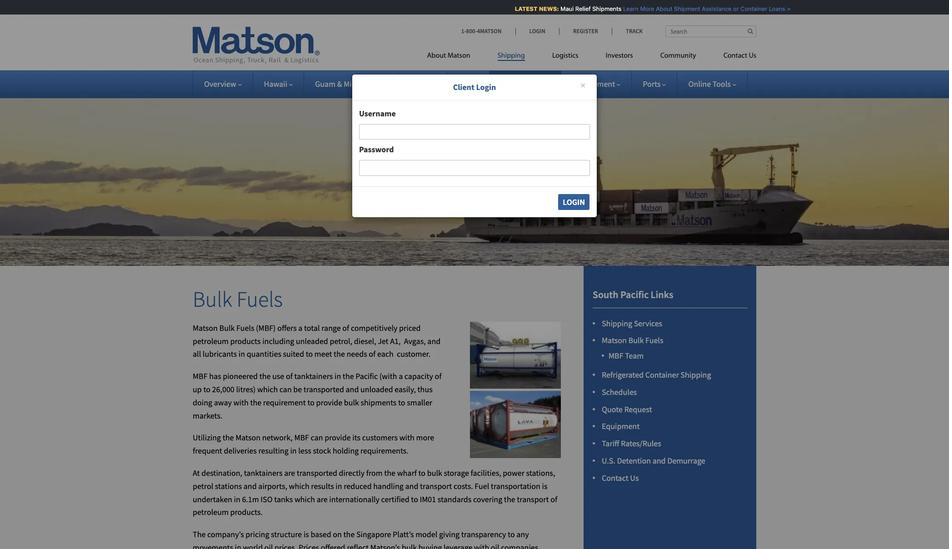 Task type: vqa. For each thing, say whether or not it's contained in the screenshot.
Individual/One- within Individual/One-time shipping Household goods: BOOK – please call 1-888-562-8766: ESTIMATE or TRACK
no



Task type: locate. For each thing, give the bounding box(es) containing it.
2 vertical spatial shipping
[[681, 370, 712, 380]]

can up stock
[[311, 433, 323, 443]]

latest
[[510, 5, 533, 12]]

the left use
[[260, 371, 271, 382]]

0 horizontal spatial us
[[631, 473, 639, 483]]

south up shipping services link
[[593, 289, 619, 301]]

results
[[311, 481, 334, 492]]

blue matson logo with ocean, shipping, truck, rail and logistics written beneath it. image
[[193, 27, 320, 64]]

internationally
[[329, 494, 380, 505]]

1 horizontal spatial shipping
[[602, 318, 633, 329]]

1 horizontal spatial us
[[749, 52, 757, 60]]

doing
[[193, 397, 212, 408]]

container
[[736, 5, 763, 12], [646, 370, 679, 380]]

in down petrol, on the bottom left of page
[[335, 371, 341, 382]]

1 horizontal spatial tanktainers
[[295, 371, 333, 382]]

a
[[299, 323, 303, 333], [399, 371, 403, 382]]

0 horizontal spatial bulk
[[344, 397, 359, 408]]

customers
[[362, 433, 398, 443]]

detention
[[617, 456, 651, 466]]

1 horizontal spatial bulk
[[402, 543, 417, 549]]

tanktainers inside at destination, tanktainers are transported directly from the wharf to bulk storage facilities, power stations, petrol stations and airports, which results in reduced handling and transport costs. fuel transportation is undertaken in 6.1m iso tanks which are internationally certified to im01 standards covering the transport of petroleum products.
[[244, 468, 283, 479]]

2 horizontal spatial pacific
[[621, 289, 649, 301]]

about right more
[[652, 5, 668, 12]]

1 vertical spatial contact us
[[602, 473, 639, 483]]

in inside the matson bulk fuels (mbf) offers a total range of competitively priced petroleum products including unleaded petrol, diesel, jet a1,  avgas, and all lubricants in quantities suited to meet the needs of each  customer.
[[239, 349, 245, 360]]

0 horizontal spatial with
[[234, 397, 249, 408]]

Password password field
[[359, 160, 590, 176]]

and down "rates/rules"
[[653, 456, 666, 466]]

us inside 'south pacific links' section
[[631, 473, 639, 483]]

1 vertical spatial container
[[646, 370, 679, 380]]

transported up the results
[[297, 468, 337, 479]]

south pacific link
[[501, 79, 551, 89]]

petroleum
[[193, 336, 229, 346], [193, 507, 229, 518]]

fuels for matson bulk fuels
[[646, 335, 664, 346]]

shipping services
[[602, 318, 663, 329]]

2 vertical spatial bulk
[[629, 335, 644, 346]]

1 vertical spatial us
[[631, 473, 639, 483]]

matson down 1-
[[448, 52, 471, 60]]

mbf team link
[[609, 351, 644, 361]]

shipments
[[361, 397, 397, 408]]

1 vertical spatial is
[[304, 530, 309, 540]]

0 horizontal spatial shipping
[[498, 52, 525, 60]]

pricing
[[246, 530, 270, 540]]

1 horizontal spatial can
[[311, 433, 323, 443]]

1 horizontal spatial pacific
[[523, 79, 545, 89]]

bulk inside mbf has pioneered the use of tanktainers in the pacific (with a capacity of up to 26,000 litres) which can be transported and unloaded easily, thus doing away with the requirement to provide bulk shipments to smaller markets.
[[344, 397, 359, 408]]

2 vertical spatial login
[[563, 197, 585, 207]]

hawaii
[[264, 79, 288, 89]]

bulk down platt's
[[402, 543, 417, 549]]

petroleum up lubricants
[[193, 336, 229, 346]]

with down litres)
[[234, 397, 249, 408]]

tanktainers
[[295, 371, 333, 382], [244, 468, 283, 479]]

0 vertical spatial transported
[[304, 384, 344, 395]]

1 vertical spatial provide
[[325, 433, 351, 443]]

bulk inside 'south pacific links' section
[[629, 335, 644, 346]]

1 horizontal spatial are
[[317, 494, 328, 505]]

0 vertical spatial are
[[284, 468, 295, 479]]

capacity
[[405, 371, 433, 382]]

mbf inside 'south pacific links' section
[[609, 351, 624, 361]]

container right or
[[736, 5, 763, 12]]

standards
[[438, 494, 472, 505]]

south
[[501, 79, 521, 89], [593, 289, 619, 301]]

petroleum inside the matson bulk fuels (mbf) offers a total range of competitively priced petroleum products including unleaded petrol, diesel, jet a1,  avgas, and all lubricants in quantities suited to meet the needs of each  customer.
[[193, 336, 229, 346]]

0 vertical spatial can
[[280, 384, 292, 395]]

0 vertical spatial with
[[234, 397, 249, 408]]

contact us link up the tools
[[710, 48, 757, 66]]

pacific inside mbf has pioneered the use of tanktainers in the pacific (with a capacity of up to 26,000 litres) which can be transported and unloaded easily, thus doing away with the requirement to provide bulk shipments to smaller markets.
[[356, 371, 378, 382]]

pacific down the shipping link
[[523, 79, 545, 89]]

services
[[634, 318, 663, 329]]

guam
[[315, 79, 336, 89]]

1 vertical spatial pacific
[[621, 289, 649, 301]]

us
[[749, 52, 757, 60], [631, 473, 639, 483]]

transport down transportation
[[517, 494, 549, 505]]

0 vertical spatial bulk
[[344, 397, 359, 408]]

username
[[359, 108, 396, 119]]

mbf up up on the bottom left of page
[[193, 371, 208, 382]]

the up handling
[[384, 468, 396, 479]]

track link
[[612, 27, 643, 35]]

1 vertical spatial mbf
[[193, 371, 208, 382]]

0 horizontal spatial container
[[646, 370, 679, 380]]

2 horizontal spatial mbf
[[609, 351, 624, 361]]

investors
[[606, 52, 633, 60]]

which
[[257, 384, 278, 395], [289, 481, 310, 492], [295, 494, 315, 505]]

1 vertical spatial tanktainers
[[244, 468, 283, 479]]

the down transportation
[[504, 494, 516, 505]]

2 vertical spatial with
[[474, 543, 490, 549]]

transported right be
[[304, 384, 344, 395]]

the inside the company's pricing structure is based on the singapore platt's model giving transparency to any movements in world oil prices. prices offered reflect matson's bulk buying leverage with oil companie
[[344, 530, 355, 540]]

is up prices
[[304, 530, 309, 540]]

and up customer.
[[428, 336, 441, 346]]

1 horizontal spatial oil
[[491, 543, 500, 549]]

0 vertical spatial bulk
[[193, 286, 232, 313]]

south down the shipping link
[[501, 79, 521, 89]]

0 horizontal spatial contact us link
[[602, 473, 639, 483]]

0 horizontal spatial contact us
[[602, 473, 639, 483]]

0 vertical spatial mbf
[[609, 351, 624, 361]]

0 vertical spatial shipping
[[498, 52, 525, 60]]

0 vertical spatial provide
[[316, 397, 343, 408]]

contact us inside 'south pacific links' section
[[602, 473, 639, 483]]

1 vertical spatial shipping
[[602, 318, 633, 329]]

(with
[[380, 371, 397, 382]]

about
[[652, 5, 668, 12], [427, 52, 446, 60]]

petroleum down undertaken
[[193, 507, 229, 518]]

to left any
[[508, 530, 515, 540]]

1 vertical spatial can
[[311, 433, 323, 443]]

reflect
[[347, 543, 369, 549]]

and left the unloaded
[[346, 384, 359, 395]]

with inside mbf has pioneered the use of tanktainers in the pacific (with a capacity of up to 26,000 litres) which can be transported and unloaded easily, thus doing away with the requirement to provide bulk shipments to smaller markets.
[[234, 397, 249, 408]]

fuel
[[475, 481, 490, 492]]

to right up on the bottom left of page
[[203, 384, 211, 395]]

bulk left shipments
[[344, 397, 359, 408]]

about up alaska link
[[427, 52, 446, 60]]

and
[[428, 336, 441, 346], [346, 384, 359, 395], [653, 456, 666, 466], [244, 481, 257, 492], [406, 481, 419, 492]]

equipment
[[602, 421, 640, 432]]

overview link
[[204, 79, 242, 89]]

oil right world
[[265, 543, 273, 549]]

can left be
[[280, 384, 292, 395]]

0 vertical spatial which
[[257, 384, 278, 395]]

offered
[[321, 543, 346, 549]]

0 vertical spatial contact us
[[724, 52, 757, 60]]

None search field
[[666, 25, 757, 37]]

oil
[[265, 543, 273, 549], [491, 543, 500, 549]]

to inside the company's pricing structure is based on the singapore platt's model giving transparency to any movements in world oil prices. prices offered reflect matson's bulk buying leverage with oil companie
[[508, 530, 515, 540]]

tanktainers up be
[[295, 371, 333, 382]]

0 horizontal spatial is
[[304, 530, 309, 540]]

fuels inside the matson bulk fuels (mbf) offers a total range of competitively priced petroleum products including unleaded petrol, diesel, jet a1,  avgas, and all lubricants in quantities suited to meet the needs of each  customer.
[[237, 323, 255, 333]]

0 vertical spatial container
[[736, 5, 763, 12]]

0 horizontal spatial about
[[427, 52, 446, 60]]

0 vertical spatial login
[[530, 27, 546, 35]]

1 vertical spatial south
[[593, 289, 619, 301]]

costs.
[[454, 481, 473, 492]]

mbf for mbf team
[[609, 351, 624, 361]]

1 vertical spatial petroleum
[[193, 507, 229, 518]]

news:
[[535, 5, 555, 12]]

about inside "top menu" navigation
[[427, 52, 446, 60]]

guam & micronesia link
[[315, 79, 386, 89]]

u.s. detention and demurrage
[[602, 456, 706, 466]]

2 vertical spatial bulk
[[402, 543, 417, 549]]

to inside the matson bulk fuels (mbf) offers a total range of competitively priced petroleum products including unleaded petrol, diesel, jet a1,  avgas, and all lubricants in quantities suited to meet the needs of each  customer.
[[306, 349, 313, 360]]

structure
[[271, 530, 302, 540]]

petrol,
[[330, 336, 353, 346]]

mbf for mbf has pioneered the use of tanktainers in the pacific (with a capacity of up to 26,000 litres) which can be transported and unloaded easily, thus doing away with the requirement to provide bulk shipments to smaller markets.
[[193, 371, 208, 382]]

quantities
[[247, 349, 282, 360]]

fuels up (mbf)
[[237, 286, 283, 313]]

contact down u.s.
[[602, 473, 629, 483]]

1 horizontal spatial a
[[399, 371, 403, 382]]

0 vertical spatial is
[[542, 481, 548, 492]]

contact us down u.s.
[[602, 473, 639, 483]]

a right (with at the left of page
[[399, 371, 403, 382]]

0 vertical spatial about
[[652, 5, 668, 12]]

2 horizontal spatial login
[[563, 197, 585, 207]]

litres)
[[236, 384, 256, 395]]

login inside button
[[563, 197, 585, 207]]

fuels up products
[[237, 323, 255, 333]]

south pacific links section
[[573, 266, 768, 549]]

with inside utilizing the matson network, mbf can provide its customers with more frequent deliveries resulting in less stock holding requirements.
[[400, 433, 415, 443]]

1 vertical spatial fuels
[[237, 323, 255, 333]]

tanktainers up airports,
[[244, 468, 283, 479]]

mbf up less
[[295, 433, 309, 443]]

a1,
[[390, 336, 401, 346]]

2 horizontal spatial with
[[474, 543, 490, 549]]

contact us inside "top menu" navigation
[[724, 52, 757, 60]]

1 vertical spatial transport
[[517, 494, 549, 505]]

use
[[272, 371, 284, 382]]

1 vertical spatial contact
[[602, 473, 629, 483]]

bulk inside the matson bulk fuels (mbf) offers a total range of competitively priced petroleum products including unleaded petrol, diesel, jet a1,  avgas, and all lubricants in quantities suited to meet the needs of each  customer.
[[219, 323, 235, 333]]

2 vertical spatial pacific
[[356, 371, 378, 382]]

giving
[[439, 530, 460, 540]]

matson inside utilizing the matson network, mbf can provide its customers with more frequent deliveries resulting in less stock holding requirements.
[[236, 433, 261, 443]]

fuels inside 'south pacific links' section
[[646, 335, 664, 346]]

matson up deliveries
[[236, 433, 261, 443]]

client login
[[453, 82, 496, 92]]

the up deliveries
[[223, 433, 234, 443]]

pacific up the unloaded
[[356, 371, 378, 382]]

which right the tanks
[[295, 494, 315, 505]]

of down stations,
[[551, 494, 558, 505]]

mbf left team
[[609, 351, 624, 361]]

26,000
[[212, 384, 235, 395]]

meet
[[315, 349, 332, 360]]

in left world
[[235, 543, 241, 549]]

2 petroleum from the top
[[193, 507, 229, 518]]

south inside section
[[593, 289, 619, 301]]

transport up im01 at left bottom
[[420, 481, 452, 492]]

petrol
[[193, 481, 213, 492]]

are down the results
[[317, 494, 328, 505]]

contact up the tools
[[724, 52, 748, 60]]

1 horizontal spatial with
[[400, 433, 415, 443]]

container inside 'south pacific links' section
[[646, 370, 679, 380]]

handling
[[374, 481, 404, 492]]

2 oil from the left
[[491, 543, 500, 549]]

bulk for matson bulk fuels (mbf) offers a total range of competitively priced petroleum products including unleaded petrol, diesel, jet a1,  avgas, and all lubricants in quantities suited to meet the needs of each  customer.
[[219, 323, 235, 333]]

u.s. detention and demurrage link
[[602, 456, 706, 466]]

the down litres)
[[250, 397, 262, 408]]

shipping for shipping services
[[602, 318, 633, 329]]

mbf inside mbf has pioneered the use of tanktainers in the pacific (with a capacity of up to 26,000 litres) which can be transported and unloaded easily, thus doing away with the requirement to provide bulk shipments to smaller markets.
[[193, 371, 208, 382]]

ports
[[643, 79, 661, 89]]

1 vertical spatial transported
[[297, 468, 337, 479]]

which down use
[[257, 384, 278, 395]]

provide inside utilizing the matson network, mbf can provide its customers with more frequent deliveries resulting in less stock holding requirements.
[[325, 433, 351, 443]]

1 horizontal spatial contact
[[724, 52, 748, 60]]

in down products
[[239, 349, 245, 360]]

Search search field
[[666, 25, 757, 37]]

1 vertical spatial about
[[427, 52, 446, 60]]

fuels
[[237, 286, 283, 313], [237, 323, 255, 333], [646, 335, 664, 346]]

0 vertical spatial transport
[[420, 481, 452, 492]]

1 vertical spatial login
[[476, 82, 496, 92]]

0 horizontal spatial mbf
[[193, 371, 208, 382]]

0 vertical spatial contact
[[724, 52, 748, 60]]

0 vertical spatial petroleum
[[193, 336, 229, 346]]

client
[[453, 82, 475, 92]]

1 vertical spatial a
[[399, 371, 403, 382]]

in left less
[[290, 446, 297, 456]]

and inside 'south pacific links' section
[[653, 456, 666, 466]]

a inside mbf has pioneered the use of tanktainers in the pacific (with a capacity of up to 26,000 litres) which can be transported and unloaded easily, thus doing away with the requirement to provide bulk shipments to smaller markets.
[[399, 371, 403, 382]]

1 horizontal spatial container
[[736, 5, 763, 12]]

alaska link
[[409, 79, 436, 89]]

overview
[[204, 79, 236, 89]]

bulk left storage
[[427, 468, 443, 479]]

the down petrol, on the bottom left of page
[[334, 349, 345, 360]]

us down "search" icon
[[749, 52, 757, 60]]

matson inside the matson bulk fuels (mbf) offers a total range of competitively priced petroleum products including unleaded petrol, diesel, jet a1,  avgas, and all lubricants in quantities suited to meet the needs of each  customer.
[[193, 323, 218, 333]]

container right 'refrigerated'
[[646, 370, 679, 380]]

which up the tanks
[[289, 481, 310, 492]]

0 horizontal spatial south
[[501, 79, 521, 89]]

0 horizontal spatial a
[[299, 323, 303, 333]]

are up airports,
[[284, 468, 295, 479]]

0 horizontal spatial oil
[[265, 543, 273, 549]]

lubricants
[[203, 349, 237, 360]]

provide up utilizing the matson network, mbf can provide its customers with more frequent deliveries resulting in less stock holding requirements.
[[316, 397, 343, 408]]

fuels down services
[[646, 335, 664, 346]]

the right on
[[344, 530, 355, 540]]

0 vertical spatial pacific
[[523, 79, 545, 89]]

im01
[[420, 494, 436, 505]]

2 vertical spatial fuels
[[646, 335, 664, 346]]

2 vertical spatial mbf
[[295, 433, 309, 443]]

mbf inside utilizing the matson network, mbf can provide its customers with more frequent deliveries resulting in less stock holding requirements.
[[295, 433, 309, 443]]

asia link
[[459, 79, 478, 89]]

transported inside mbf has pioneered the use of tanktainers in the pacific (with a capacity of up to 26,000 litres) which can be transported and unloaded easily, thus doing away with the requirement to provide bulk shipments to smaller markets.
[[304, 384, 344, 395]]

contact inside "top menu" navigation
[[724, 52, 748, 60]]

airports,
[[259, 481, 287, 492]]

0 horizontal spatial pacific
[[356, 371, 378, 382]]

2 horizontal spatial bulk
[[427, 468, 443, 479]]

to right requirement
[[308, 397, 315, 408]]

top menu navigation
[[427, 48, 757, 66]]

easily,
[[395, 384, 416, 395]]

shipment
[[670, 5, 696, 12]]

shipping inside "top menu" navigation
[[498, 52, 525, 60]]

0 vertical spatial south
[[501, 79, 521, 89]]

login for login link
[[530, 27, 546, 35]]

search image
[[748, 28, 754, 34]]

matson up all
[[193, 323, 218, 333]]

company's
[[207, 530, 244, 540]]

logistics link
[[539, 48, 592, 66]]

shipping services link
[[602, 318, 663, 329]]

transport
[[420, 481, 452, 492], [517, 494, 549, 505]]

quote request
[[602, 404, 653, 415]]

contact us down "search" icon
[[724, 52, 757, 60]]

from
[[366, 468, 383, 479]]

1 petroleum from the top
[[193, 336, 229, 346]]

provide up holding
[[325, 433, 351, 443]]

rates/rules
[[621, 439, 662, 449]]

movements
[[193, 543, 233, 549]]

with down transparency
[[474, 543, 490, 549]]

to down unleaded on the bottom of the page
[[306, 349, 313, 360]]

south for south pacific
[[501, 79, 521, 89]]

a left "total"
[[299, 323, 303, 333]]

oil down transparency
[[491, 543, 500, 549]]

pacific for south pacific
[[523, 79, 545, 89]]

at
[[193, 468, 200, 479]]

pacific inside section
[[621, 289, 649, 301]]

banner image
[[0, 84, 950, 266]]

1 vertical spatial are
[[317, 494, 328, 505]]

1 vertical spatial bulk
[[427, 468, 443, 479]]

customer.
[[397, 349, 431, 360]]

matson up mbf team link
[[602, 335, 627, 346]]

tanks
[[274, 494, 293, 505]]

0 vertical spatial a
[[299, 323, 303, 333]]

mbf has pioneered the use of tanktainers in the pacific (with a capacity of up to 26,000 litres) which can be transported and unloaded easily, thus doing away with the requirement to provide bulk shipments to smaller markets.
[[193, 371, 442, 421]]

contact us link down u.s.
[[602, 473, 639, 483]]

0 vertical spatial us
[[749, 52, 757, 60]]

with inside the company's pricing structure is based on the singapore platt's model giving transparency to any movements in world oil prices. prices offered reflect matson's bulk buying leverage with oil companie
[[474, 543, 490, 549]]

0 horizontal spatial can
[[280, 384, 292, 395]]

0 horizontal spatial transport
[[420, 481, 452, 492]]

transparency
[[462, 530, 507, 540]]

0 horizontal spatial tanktainers
[[244, 468, 283, 479]]

1 horizontal spatial mbf
[[295, 433, 309, 443]]

0 vertical spatial contact us link
[[710, 48, 757, 66]]

bulk inside at destination, tanktainers are transported directly from the wharf to bulk storage facilities, power stations, petrol stations and airports, which results in reduced handling and transport costs. fuel transportation is undertaken in 6.1m iso tanks which are internationally certified to im01 standards covering the transport of petroleum products.
[[427, 468, 443, 479]]

with
[[234, 397, 249, 408], [400, 433, 415, 443], [474, 543, 490, 549]]

1 vertical spatial with
[[400, 433, 415, 443]]

us down detention
[[631, 473, 639, 483]]

bulk
[[344, 397, 359, 408], [427, 468, 443, 479], [402, 543, 417, 549]]

pacific left links
[[621, 289, 649, 301]]

bulk
[[193, 286, 232, 313], [219, 323, 235, 333], [629, 335, 644, 346]]

of up petrol, on the bottom left of page
[[343, 323, 350, 333]]

1 horizontal spatial contact us
[[724, 52, 757, 60]]

with left more
[[400, 433, 415, 443]]

deliveries
[[224, 446, 257, 456]]

1 horizontal spatial is
[[542, 481, 548, 492]]

storage
[[444, 468, 469, 479]]

is down stations,
[[542, 481, 548, 492]]

relief
[[571, 5, 586, 12]]

2 horizontal spatial shipping
[[681, 370, 712, 380]]



Task type: describe. For each thing, give the bounding box(es) containing it.
up
[[193, 384, 202, 395]]

in inside the company's pricing structure is based on the singapore platt's model giving transparency to any movements in world oil prices. prices offered reflect matson's bulk buying leverage with oil companie
[[235, 543, 241, 549]]

more
[[636, 5, 650, 12]]

of down diesel,
[[369, 349, 376, 360]]

utilizing the matson network, mbf can provide its customers with more frequent deliveries resulting in less stock holding requirements.
[[193, 433, 434, 456]]

in inside utilizing the matson network, mbf can provide its customers with more frequent deliveries resulting in less stock holding requirements.
[[290, 446, 297, 456]]

prices.
[[275, 543, 297, 549]]

logistics
[[553, 52, 579, 60]]

about matson link
[[427, 48, 484, 66]]

demurrage
[[668, 456, 706, 466]]

stock
[[313, 446, 331, 456]]

0 horizontal spatial login
[[476, 82, 496, 92]]

can inside utilizing the matson network, mbf can provide its customers with more frequent deliveries resulting in less stock holding requirements.
[[311, 433, 323, 443]]

2 vertical spatial which
[[295, 494, 315, 505]]

latest news: maui relief shipments learn more about shipment assistance or container loans >
[[510, 5, 786, 12]]

refrigerated
[[602, 370, 644, 380]]

the inside utilizing the matson network, mbf can provide its customers with more frequent deliveries resulting in less stock holding requirements.
[[223, 433, 234, 443]]

register
[[573, 27, 599, 35]]

shipping for shipping
[[498, 52, 525, 60]]

bulk fuels
[[193, 286, 283, 313]]

schedules
[[602, 387, 637, 397]]

matson inside "top menu" navigation
[[448, 52, 471, 60]]

login button
[[558, 194, 590, 211]]

wharf
[[397, 468, 417, 479]]

tariff rates/rules
[[602, 439, 662, 449]]

facilities,
[[471, 468, 502, 479]]

transportation
[[491, 481, 541, 492]]

asia
[[459, 79, 473, 89]]

alaska
[[409, 79, 431, 89]]

us inside "top menu" navigation
[[749, 52, 757, 60]]

is inside the company's pricing structure is based on the singapore platt's model giving transparency to any movements in world oil prices. prices offered reflect matson's bulk buying leverage with oil companie
[[304, 530, 309, 540]]

products.
[[230, 507, 263, 518]]

register link
[[559, 27, 612, 35]]

total
[[304, 323, 320, 333]]

×
[[581, 79, 586, 91]]

tariff rates/rules link
[[602, 439, 662, 449]]

in inside mbf has pioneered the use of tanktainers in the pacific (with a capacity of up to 26,000 litres) which can be transported and unloaded easily, thus doing away with the requirement to provide bulk shipments to smaller markets.
[[335, 371, 341, 382]]

refrigerated container shipping link
[[602, 370, 712, 380]]

and inside the matson bulk fuels (mbf) offers a total range of competitively priced petroleum products including unleaded petrol, diesel, jet a1,  avgas, and all lubricants in quantities suited to meet the needs of each  customer.
[[428, 336, 441, 346]]

1 vertical spatial contact us link
[[602, 473, 639, 483]]

of right use
[[286, 371, 293, 382]]

1 horizontal spatial transport
[[517, 494, 549, 505]]

on
[[333, 530, 342, 540]]

online
[[689, 79, 711, 89]]

and down wharf
[[406, 481, 419, 492]]

frequent
[[193, 446, 222, 456]]

holding
[[333, 446, 359, 456]]

thus
[[418, 384, 433, 395]]

of right capacity at bottom
[[435, 371, 442, 382]]

south pacific
[[501, 79, 545, 89]]

the down needs
[[343, 371, 354, 382]]

requirements.
[[361, 446, 409, 456]]

leverage
[[444, 543, 473, 549]]

the
[[193, 530, 206, 540]]

diesel,
[[354, 336, 376, 346]]

power
[[503, 468, 525, 479]]

1 vertical spatial which
[[289, 481, 310, 492]]

prices
[[299, 543, 319, 549]]

to left im01 at left bottom
[[411, 494, 418, 505]]

800-
[[466, 27, 477, 35]]

learn more about shipment assistance or container loans > link
[[619, 5, 786, 12]]

south for south pacific links
[[593, 289, 619, 301]]

be
[[294, 384, 302, 395]]

online tools
[[689, 79, 731, 89]]

away
[[214, 397, 232, 408]]

tariff
[[602, 439, 620, 449]]

a inside the matson bulk fuels (mbf) offers a total range of competitively priced petroleum products including unleaded petrol, diesel, jet a1,  avgas, and all lubricants in quantities suited to meet the needs of each  customer.
[[299, 323, 303, 333]]

1 oil from the left
[[265, 543, 273, 549]]

unloaded
[[361, 384, 393, 395]]

and inside mbf has pioneered the use of tanktainers in the pacific (with a capacity of up to 26,000 litres) which can be transported and unloaded easily, thus doing away with the requirement to provide bulk shipments to smaller markets.
[[346, 384, 359, 395]]

matson bulk fuels (mbf) offers a total range of competitively priced petroleum products including unleaded petrol, diesel, jet a1,  avgas, and all lubricants in quantities suited to meet the needs of each  customer.
[[193, 323, 441, 360]]

&
[[337, 79, 342, 89]]

schedules link
[[602, 387, 637, 397]]

needs
[[347, 349, 367, 360]]

fuels for matson bulk fuels (mbf) offers a total range of competitively priced petroleum products including unleaded petrol, diesel, jet a1,  avgas, and all lubricants in quantities suited to meet the needs of each  customer.
[[237, 323, 255, 333]]

learn
[[619, 5, 634, 12]]

pacific for south pacific links
[[621, 289, 649, 301]]

bulk inside the company's pricing structure is based on the singapore platt's model giving transparency to any movements in world oil prices. prices offered reflect matson's bulk buying leverage with oil companie
[[402, 543, 417, 549]]

ports link
[[643, 79, 667, 89]]

bulk for matson bulk fuels
[[629, 335, 644, 346]]

jet
[[378, 336, 389, 346]]

which inside mbf has pioneered the use of tanktainers in the pacific (with a capacity of up to 26,000 litres) which can be transported and unloaded easily, thus doing away with the requirement to provide bulk shipments to smaller markets.
[[257, 384, 278, 395]]

login for login button
[[563, 197, 585, 207]]

provide inside mbf has pioneered the use of tanktainers in the pacific (with a capacity of up to 26,000 litres) which can be transported and unloaded easily, thus doing away with the requirement to provide bulk shipments to smaller markets.
[[316, 397, 343, 408]]

1-800-4matson link
[[462, 27, 516, 35]]

reduced
[[344, 481, 372, 492]]

suited
[[283, 349, 304, 360]]

1 horizontal spatial contact us link
[[710, 48, 757, 66]]

4matson
[[477, 27, 502, 35]]

the inside the matson bulk fuels (mbf) offers a total range of competitively priced petroleum products including unleaded petrol, diesel, jet a1,  avgas, and all lubricants in quantities suited to meet the needs of each  customer.
[[334, 349, 345, 360]]

micronesia
[[344, 79, 381, 89]]

0 vertical spatial fuels
[[237, 286, 283, 313]]

in right the results
[[336, 481, 342, 492]]

can inside mbf has pioneered the use of tanktainers in the pacific (with a capacity of up to 26,000 litres) which can be transported and unloaded easily, thus doing away with the requirement to provide bulk shipments to smaller markets.
[[280, 384, 292, 395]]

transported inside at destination, tanktainers are transported directly from the wharf to bulk storage facilities, power stations, petrol stations and airports, which results in reduced handling and transport costs. fuel transportation is undertaken in 6.1m iso tanks which are internationally certified to im01 standards covering the transport of petroleum products.
[[297, 468, 337, 479]]

matson's
[[371, 543, 400, 549]]

requirement
[[263, 397, 306, 408]]

stations
[[215, 481, 242, 492]]

is inside at destination, tanktainers are transported directly from the wharf to bulk storage facilities, power stations, petrol stations and airports, which results in reduced handling and transport costs. fuel transportation is undertaken in 6.1m iso tanks which are internationally certified to im01 standards covering the transport of petroleum products.
[[542, 481, 548, 492]]

and up the 6.1m
[[244, 481, 257, 492]]

tanktainers inside mbf has pioneered the use of tanktainers in the pacific (with a capacity of up to 26,000 litres) which can be transported and unloaded easily, thus doing away with the requirement to provide bulk shipments to smaller markets.
[[295, 371, 333, 382]]

covering
[[473, 494, 503, 505]]

to right wharf
[[419, 468, 426, 479]]

1-
[[462, 27, 466, 35]]

in left the 6.1m
[[234, 494, 241, 505]]

certified
[[381, 494, 410, 505]]

products
[[230, 336, 261, 346]]

the company's pricing structure is based on the singapore platt's model giving transparency to any movements in world oil prices. prices offered reflect matson's bulk buying leverage with oil companie
[[193, 530, 539, 549]]

petroleum inside at destination, tanktainers are transported directly from the wharf to bulk storage facilities, power stations, petrol stations and airports, which results in reduced handling and transport costs. fuel transportation is undertaken in 6.1m iso tanks which are internationally certified to im01 standards covering the transport of petroleum products.
[[193, 507, 229, 518]]

of inside at destination, tanktainers are transported directly from the wharf to bulk storage facilities, power stations, petrol stations and airports, which results in reduced handling and transport costs. fuel transportation is undertaken in 6.1m iso tanks which are internationally certified to im01 standards covering the transport of petroleum products.
[[551, 494, 558, 505]]

matson inside 'south pacific links' section
[[602, 335, 627, 346]]

online tools link
[[689, 79, 737, 89]]

world
[[243, 543, 263, 549]]

offers
[[278, 323, 297, 333]]

refrigerated container shipping
[[602, 370, 712, 380]]

any
[[517, 530, 529, 540]]

all
[[193, 349, 201, 360]]

loans
[[765, 5, 781, 12]]

equipment link
[[602, 421, 640, 432]]

iso
[[261, 494, 273, 505]]

u.s.
[[602, 456, 616, 466]]

1 horizontal spatial about
[[652, 5, 668, 12]]

contact inside 'south pacific links' section
[[602, 473, 629, 483]]

more
[[416, 433, 434, 443]]

0 horizontal spatial are
[[284, 468, 295, 479]]

community link
[[647, 48, 710, 66]]

investors link
[[592, 48, 647, 66]]

smaller
[[407, 397, 433, 408]]

to down easily, at the left bottom
[[398, 397, 406, 408]]

Username text field
[[359, 124, 590, 140]]



